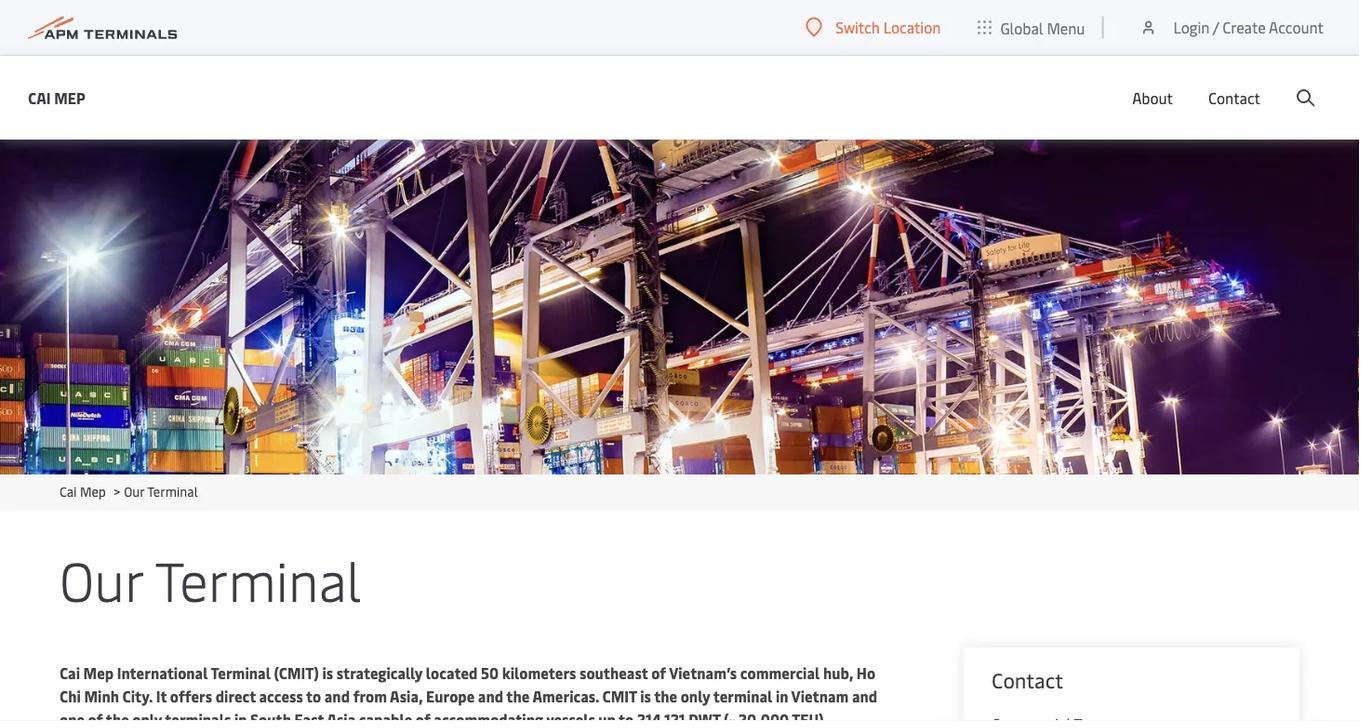 Task type: vqa. For each thing, say whether or not it's contained in the screenshot.
Sustainability
no



Task type: describe. For each thing, give the bounding box(es) containing it.
minh
[[84, 686, 119, 706]]

about
[[1132, 88, 1173, 108]]

1 horizontal spatial the
[[506, 686, 530, 706]]

hub,
[[823, 663, 853, 683]]

cai me ot image
[[0, 140, 1359, 474]]

0 horizontal spatial to
[[306, 686, 321, 706]]

account
[[1269, 17, 1324, 37]]

americas.
[[533, 686, 599, 706]]

vietnam's
[[669, 663, 737, 683]]

login / create account
[[1174, 17, 1324, 37]]

europe
[[426, 686, 475, 706]]

vessels up
[[546, 709, 616, 721]]

0 vertical spatial is
[[322, 663, 333, 683]]

global menu
[[1000, 17, 1085, 37]]

ho
[[857, 663, 876, 683]]

located
[[426, 663, 478, 683]]

0 vertical spatial contact
[[1209, 88, 1261, 108]]

cai for cai mep international terminal (cmit) is strategically located 50 kilometers southeast of vietnam's commercial hub, ho chi minh city. it offers direct access to and from asia, europe and the americas. cmit is the only terminal in vietnam and one of the only terminals in south east asia capable of accommodating vessels up to 214,121 dwt (~ 20,000 teu)
[[60, 663, 80, 683]]

0 vertical spatial only
[[681, 686, 710, 706]]

contact button
[[1209, 56, 1261, 140]]

50
[[481, 663, 499, 683]]

dwt
[[689, 709, 721, 721]]

cai mep > our terminal
[[60, 482, 198, 500]]

vietnam
[[791, 686, 849, 706]]

strategically
[[336, 663, 423, 683]]

terminals
[[165, 709, 231, 721]]

accommodating
[[434, 709, 543, 721]]

/
[[1213, 17, 1219, 37]]

2 horizontal spatial the
[[654, 686, 677, 706]]

0 vertical spatial terminal
[[147, 482, 198, 500]]

login / create account link
[[1139, 0, 1324, 55]]

switch
[[836, 17, 880, 37]]

(~
[[724, 709, 735, 721]]

city.
[[122, 686, 153, 706]]

1 and from the left
[[324, 686, 350, 706]]

from
[[353, 686, 387, 706]]

2 horizontal spatial of
[[651, 663, 666, 683]]

global
[[1000, 17, 1043, 37]]

1 horizontal spatial of
[[416, 709, 431, 721]]

location
[[884, 17, 941, 37]]

1 vertical spatial our
[[60, 542, 143, 615]]

mep for cai mep > our terminal
[[80, 482, 106, 500]]

214,121
[[637, 709, 685, 721]]



Task type: locate. For each thing, give the bounding box(es) containing it.
our down >
[[60, 542, 143, 615]]

menu
[[1047, 17, 1085, 37]]

1 horizontal spatial is
[[640, 686, 651, 706]]

0 horizontal spatial only
[[132, 709, 162, 721]]

0 horizontal spatial the
[[106, 709, 129, 721]]

>
[[114, 482, 120, 500]]

1 horizontal spatial only
[[681, 686, 710, 706]]

1 vertical spatial mep
[[80, 482, 106, 500]]

of up '214,121'
[[651, 663, 666, 683]]

mep inside cai mep international terminal (cmit) is strategically located 50 kilometers southeast of vietnam's commercial hub, ho chi minh city. it offers direct access to and from asia, europe and the americas. cmit is the only terminal in vietnam and one of the only terminals in south east asia capable of accommodating vessels up to 214,121 dwt (~ 20,000 teu)
[[83, 663, 114, 683]]

1 vertical spatial only
[[132, 709, 162, 721]]

of down asia,
[[416, 709, 431, 721]]

terminal
[[713, 686, 772, 706]]

kilometers
[[502, 663, 576, 683]]

international
[[117, 663, 208, 683]]

0 horizontal spatial of
[[88, 709, 103, 721]]

is right (cmit)
[[322, 663, 333, 683]]

capable
[[359, 709, 412, 721]]

and down ho
[[852, 686, 878, 706]]

1 vertical spatial to
[[619, 709, 634, 721]]

our right >
[[124, 482, 144, 500]]

0 horizontal spatial is
[[322, 663, 333, 683]]

0 vertical spatial cai mep link
[[28, 86, 85, 109]]

direct
[[215, 686, 256, 706]]

1 vertical spatial terminal
[[155, 542, 361, 615]]

0 vertical spatial in
[[776, 686, 788, 706]]

cai for cai mep
[[28, 87, 51, 107]]

mep for cai mep international terminal (cmit) is strategically located 50 kilometers southeast of vietnam's commercial hub, ho chi minh city. it offers direct access to and from asia, europe and the americas. cmit is the only terminal in vietnam and one of the only terminals in south east asia capable of accommodating vessels up to 214,121 dwt (~ 20,000 teu)
[[83, 663, 114, 683]]

southeast
[[580, 663, 648, 683]]

about button
[[1132, 56, 1173, 140]]

1 vertical spatial contact
[[992, 666, 1063, 694]]

in down direct
[[234, 709, 247, 721]]

east
[[294, 709, 324, 721]]

0 vertical spatial cai
[[28, 87, 51, 107]]

south
[[250, 709, 291, 721]]

is up '214,121'
[[640, 686, 651, 706]]

mep
[[54, 87, 85, 107], [80, 482, 106, 500], [83, 663, 114, 683]]

the down minh
[[106, 709, 129, 721]]

1 vertical spatial in
[[234, 709, 247, 721]]

create
[[1223, 17, 1266, 37]]

only down city.
[[132, 709, 162, 721]]

global menu button
[[960, 0, 1104, 55]]

access
[[259, 686, 303, 706]]

0 vertical spatial our
[[124, 482, 144, 500]]

to down cmit
[[619, 709, 634, 721]]

one
[[60, 709, 85, 721]]

the up '214,121'
[[654, 686, 677, 706]]

2 and from the left
[[478, 686, 503, 706]]

0 horizontal spatial contact
[[992, 666, 1063, 694]]

in down commercial at the right of the page
[[776, 686, 788, 706]]

1 horizontal spatial and
[[478, 686, 503, 706]]

2 vertical spatial mep
[[83, 663, 114, 683]]

asia,
[[390, 686, 423, 706]]

terminal
[[147, 482, 198, 500], [155, 542, 361, 615], [211, 663, 271, 683]]

cai inside cai mep international terminal (cmit) is strategically located 50 kilometers southeast of vietnam's commercial hub, ho chi minh city. it offers direct access to and from asia, europe and the americas. cmit is the only terminal in vietnam and one of the only terminals in south east asia capable of accommodating vessels up to 214,121 dwt (~ 20,000 teu)
[[60, 663, 80, 683]]

and up "asia"
[[324, 686, 350, 706]]

0 vertical spatial to
[[306, 686, 321, 706]]

3 and from the left
[[852, 686, 878, 706]]

0 horizontal spatial and
[[324, 686, 350, 706]]

and up "accommodating"
[[478, 686, 503, 706]]

is
[[322, 663, 333, 683], [640, 686, 651, 706]]

only up dwt
[[681, 686, 710, 706]]

to up east
[[306, 686, 321, 706]]

teu)
[[792, 709, 824, 721]]

terminal inside cai mep international terminal (cmit) is strategically located 50 kilometers southeast of vietnam's commercial hub, ho chi minh city. it offers direct access to and from asia, europe and the americas. cmit is the only terminal in vietnam and one of the only terminals in south east asia capable of accommodating vessels up to 214,121 dwt (~ 20,000 teu)
[[211, 663, 271, 683]]

to
[[306, 686, 321, 706], [619, 709, 634, 721]]

of
[[651, 663, 666, 683], [88, 709, 103, 721], [416, 709, 431, 721]]

it
[[156, 686, 167, 706]]

login
[[1174, 17, 1210, 37]]

1 vertical spatial cai
[[60, 482, 77, 500]]

commercial
[[740, 663, 820, 683]]

and
[[324, 686, 350, 706], [478, 686, 503, 706], [852, 686, 878, 706]]

(cmit)
[[274, 663, 319, 683]]

asia
[[327, 709, 356, 721]]

1 horizontal spatial contact
[[1209, 88, 1261, 108]]

chi
[[60, 686, 81, 706]]

the down kilometers
[[506, 686, 530, 706]]

1 horizontal spatial in
[[776, 686, 788, 706]]

2 horizontal spatial and
[[852, 686, 878, 706]]

cai mep
[[28, 87, 85, 107]]

20,000
[[739, 709, 789, 721]]

our terminal
[[60, 542, 361, 615]]

cai for cai mep > our terminal
[[60, 482, 77, 500]]

0 horizontal spatial in
[[234, 709, 247, 721]]

cai mep international terminal (cmit) is strategically located 50 kilometers southeast of vietnam's commercial hub, ho chi minh city. it offers direct access to and from asia, europe and the americas. cmit is the only terminal in vietnam and one of the only terminals in south east asia capable of accommodating vessels up to 214,121 dwt (~ 20,000 teu)
[[60, 663, 878, 721]]

0 vertical spatial mep
[[54, 87, 85, 107]]

only
[[681, 686, 710, 706], [132, 709, 162, 721]]

switch location button
[[806, 17, 941, 37]]

of down minh
[[88, 709, 103, 721]]

1 horizontal spatial to
[[619, 709, 634, 721]]

in
[[776, 686, 788, 706], [234, 709, 247, 721]]

contact
[[1209, 88, 1261, 108], [992, 666, 1063, 694]]

the
[[506, 686, 530, 706], [654, 686, 677, 706], [106, 709, 129, 721]]

offers
[[170, 686, 212, 706]]

our
[[124, 482, 144, 500], [60, 542, 143, 615]]

1 vertical spatial is
[[640, 686, 651, 706]]

2 vertical spatial cai
[[60, 663, 80, 683]]

2 vertical spatial terminal
[[211, 663, 271, 683]]

mep for cai mep
[[54, 87, 85, 107]]

cmit
[[602, 686, 637, 706]]

switch location
[[836, 17, 941, 37]]

cai
[[28, 87, 51, 107], [60, 482, 77, 500], [60, 663, 80, 683]]

cai mep link
[[28, 86, 85, 109], [60, 482, 106, 500]]

1 vertical spatial cai mep link
[[60, 482, 106, 500]]



